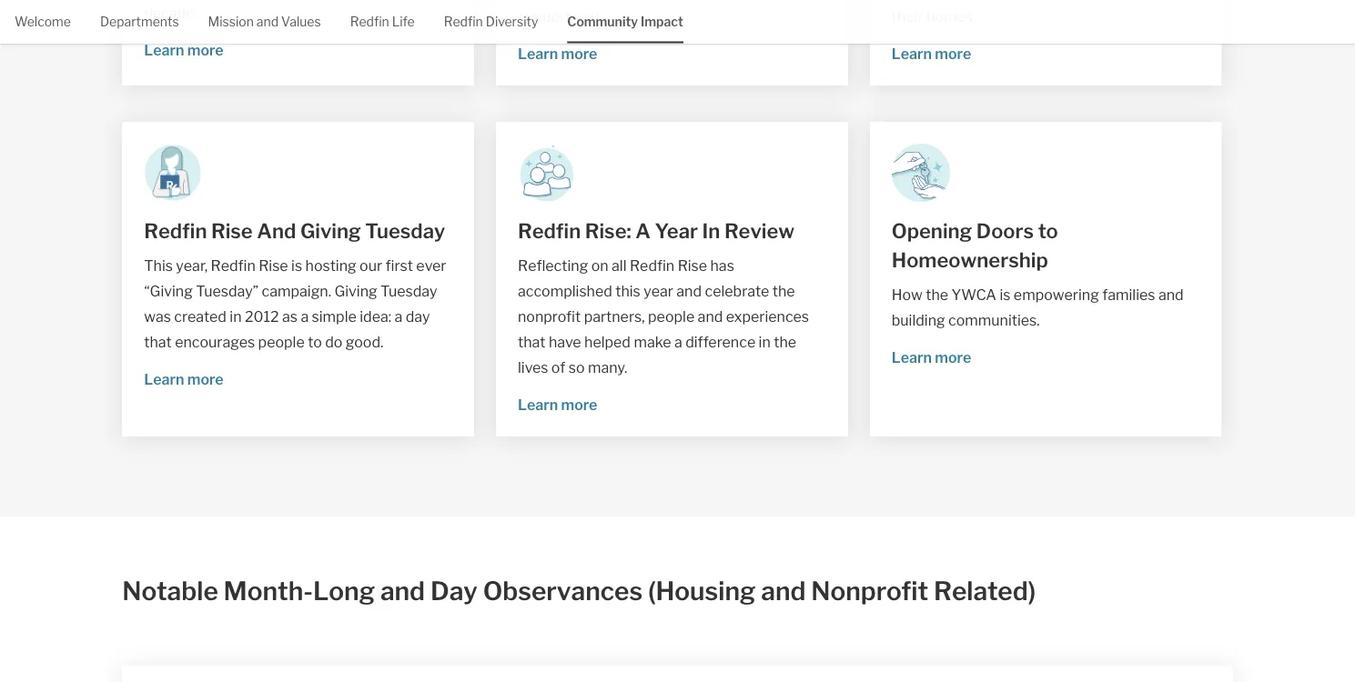 Task type: vqa. For each thing, say whether or not it's contained in the screenshot.
"marketing" within Every Redfin listing gets a digital marketing campaign targeted to active buyers.
no



Task type: locate. For each thing, give the bounding box(es) containing it.
is up campaign.
[[291, 257, 302, 274]]

is up communities.
[[1000, 286, 1011, 304]]

this year, redfin rise is hosting our first ever "giving tuesday" campaign. giving tuesday was created in 2012 as a simple idea: a day that encourages people to do good.
[[144, 257, 446, 351]]

diversity
[[486, 14, 538, 30]]

giving down our
[[334, 282, 377, 300]]

opening doors to homeownership
[[892, 219, 1058, 273]]

learn more
[[144, 41, 224, 59], [518, 45, 597, 62], [892, 45, 971, 62], [892, 349, 971, 366], [144, 370, 224, 388], [518, 396, 597, 414]]

a right make
[[674, 333, 682, 351]]

the right how
[[926, 286, 948, 304]]

1 horizontal spatial people
[[648, 308, 695, 325]]

rise left and
[[211, 219, 253, 243]]

the down experiences
[[774, 333, 796, 351]]

and
[[257, 14, 279, 30], [676, 282, 702, 300], [1158, 286, 1184, 304], [698, 308, 723, 325], [380, 576, 425, 607], [761, 576, 806, 607]]

0 vertical spatial tuesday
[[365, 219, 445, 243]]

tuesday"
[[196, 282, 259, 300]]

1 vertical spatial in
[[759, 333, 771, 351]]

people
[[648, 308, 695, 325], [258, 333, 305, 351]]

redfin diversity link
[[444, 0, 538, 41]]

good.
[[346, 333, 383, 351]]

redfin up tuesday"
[[211, 257, 256, 274]]

1 horizontal spatial to
[[1038, 219, 1058, 243]]

lives
[[518, 359, 548, 376]]

notable
[[122, 576, 218, 607]]

empowering
[[1014, 286, 1099, 304]]

0 horizontal spatial that
[[144, 333, 172, 351]]

1 vertical spatial to
[[308, 333, 322, 351]]

a inside reflecting on all redfin rise has accomplished this year and celebrate the nonprofit partners, people and experiences that have helped make a difference in the lives of so many.
[[674, 333, 682, 351]]

and right year
[[676, 282, 702, 300]]

in down experiences
[[759, 333, 771, 351]]

0 vertical spatial in
[[230, 308, 242, 325]]

to inside this year, redfin rise is hosting our first ever "giving tuesday" campaign. giving tuesday was created in 2012 as a simple idea: a day that encourages people to do good.
[[308, 333, 322, 351]]

is
[[291, 257, 302, 274], [1000, 286, 1011, 304]]

year,
[[176, 257, 208, 274]]

mission and values link
[[208, 0, 321, 41]]

1 horizontal spatial a
[[394, 308, 402, 325]]

has
[[710, 257, 734, 274]]

a
[[301, 308, 309, 325], [394, 308, 402, 325], [674, 333, 682, 351]]

experiences
[[726, 308, 809, 325]]

1 horizontal spatial that
[[518, 333, 546, 351]]

learn
[[144, 41, 184, 59], [518, 45, 558, 62], [892, 45, 932, 62], [892, 349, 932, 366], [144, 370, 184, 388], [518, 396, 558, 414]]

0 vertical spatial people
[[648, 308, 695, 325]]

tuesday
[[365, 219, 445, 243], [380, 282, 437, 300]]

0 horizontal spatial is
[[291, 257, 302, 274]]

redfin inside this year, redfin rise is hosting our first ever "giving tuesday" campaign. giving tuesday was created in 2012 as a simple idea: a day that encourages people to do good.
[[211, 257, 256, 274]]

1 vertical spatial giving
[[334, 282, 377, 300]]

that down was
[[144, 333, 172, 351]]

is inside this year, redfin rise is hosting our first ever "giving tuesday" campaign. giving tuesday was created in 2012 as a simple idea: a day that encourages people to do good.
[[291, 257, 302, 274]]

long
[[313, 576, 375, 607]]

and
[[257, 219, 296, 243]]

first
[[385, 257, 413, 274]]

in inside this year, redfin rise is hosting our first ever "giving tuesday" campaign. giving tuesday was created in 2012 as a simple idea: a day that encourages people to do good.
[[230, 308, 242, 325]]

redfin up year, at the top of the page
[[144, 219, 207, 243]]

tuesday up first
[[365, 219, 445, 243]]

simple
[[312, 308, 357, 325]]

that inside this year, redfin rise is hosting our first ever "giving tuesday" campaign. giving tuesday was created in 2012 as a simple idea: a day that encourages people to do good.
[[144, 333, 172, 351]]

accomplished
[[518, 282, 612, 300]]

on
[[591, 257, 609, 274]]

in left 2012
[[230, 308, 242, 325]]

this
[[615, 282, 641, 300]]

rise up campaign.
[[259, 257, 288, 274]]

and right families
[[1158, 286, 1184, 304]]

rise
[[211, 219, 253, 243], [259, 257, 288, 274], [678, 257, 707, 274]]

giving inside this year, redfin rise is hosting our first ever "giving tuesday" campaign. giving tuesday was created in 2012 as a simple idea: a day that encourages people to do good.
[[334, 282, 377, 300]]

welcome link
[[15, 0, 71, 41]]

building
[[892, 311, 945, 329]]

giving up hosting
[[300, 219, 361, 243]]

to left do
[[308, 333, 322, 351]]

redfin
[[350, 14, 389, 30], [444, 14, 483, 30], [144, 219, 207, 243], [518, 219, 581, 243], [211, 257, 256, 274], [630, 257, 675, 274]]

0 horizontal spatial in
[[230, 308, 242, 325]]

redfin up year
[[630, 257, 675, 274]]

year
[[655, 219, 698, 243]]

rise left has
[[678, 257, 707, 274]]

1 that from the left
[[144, 333, 172, 351]]

people down as
[[258, 333, 305, 351]]

0 vertical spatial to
[[1038, 219, 1058, 243]]

0 horizontal spatial to
[[308, 333, 322, 351]]

that inside reflecting on all redfin rise has accomplished this year and celebrate the nonprofit partners, people and experiences that have helped make a difference in the lives of so many.
[[518, 333, 546, 351]]

0 vertical spatial giving
[[300, 219, 361, 243]]

redfin for redfin diversity
[[444, 14, 483, 30]]

ywca
[[952, 286, 996, 304]]

observances
[[483, 576, 643, 607]]

1 horizontal spatial in
[[759, 333, 771, 351]]

a
[[635, 219, 651, 243]]

redfin left diversity in the top of the page
[[444, 14, 483, 30]]

redfin for redfin rise: a year in review
[[518, 219, 581, 243]]

that
[[144, 333, 172, 351], [518, 333, 546, 351]]

redfin left life
[[350, 14, 389, 30]]

1 horizontal spatial rise
[[259, 257, 288, 274]]

in
[[230, 308, 242, 325], [759, 333, 771, 351]]

this
[[144, 257, 173, 274]]

our
[[360, 257, 382, 274]]

people down year
[[648, 308, 695, 325]]

tuesday inside this year, redfin rise is hosting our first ever "giving tuesday" campaign. giving tuesday was created in 2012 as a simple idea: a day that encourages people to do good.
[[380, 282, 437, 300]]

month-
[[223, 576, 313, 607]]

is inside how the ywca is empowering families and building communities.
[[1000, 286, 1011, 304]]

that up lives
[[518, 333, 546, 351]]

1 vertical spatial tuesday
[[380, 282, 437, 300]]

1 vertical spatial people
[[258, 333, 305, 351]]

communities.
[[948, 311, 1040, 329]]

redfin rise and giving tuesday
[[144, 219, 445, 243]]

the
[[772, 282, 795, 300], [926, 286, 948, 304], [774, 333, 796, 351]]

tuesday up the day
[[380, 282, 437, 300]]

community
[[567, 14, 638, 30]]

celebrate
[[705, 282, 769, 300]]

a right as
[[301, 308, 309, 325]]

rise inside this year, redfin rise is hosting our first ever "giving tuesday" campaign. giving tuesday was created in 2012 as a simple idea: a day that encourages people to do good.
[[259, 257, 288, 274]]

redfin up reflecting
[[518, 219, 581, 243]]

0 horizontal spatial people
[[258, 333, 305, 351]]

a left the day
[[394, 308, 402, 325]]

to inside opening doors to homeownership
[[1038, 219, 1058, 243]]

1 vertical spatial is
[[1000, 286, 1011, 304]]

values
[[281, 14, 321, 30]]

1 horizontal spatial is
[[1000, 286, 1011, 304]]

review
[[724, 219, 795, 243]]

2 horizontal spatial rise
[[678, 257, 707, 274]]

to right the doors
[[1038, 219, 1058, 243]]

in inside reflecting on all redfin rise has accomplished this year and celebrate the nonprofit partners, people and experiences that have helped make a difference in the lives of so many.
[[759, 333, 771, 351]]

0 horizontal spatial rise
[[211, 219, 253, 243]]

redfin for redfin rise and giving tuesday
[[144, 219, 207, 243]]

people inside this year, redfin rise is hosting our first ever "giving tuesday" campaign. giving tuesday was created in 2012 as a simple idea: a day that encourages people to do good.
[[258, 333, 305, 351]]

giving
[[300, 219, 361, 243], [334, 282, 377, 300]]

opening doors to homeownership link
[[892, 217, 1200, 275]]

0 vertical spatial is
[[291, 257, 302, 274]]

2 horizontal spatial a
[[674, 333, 682, 351]]

2 that from the left
[[518, 333, 546, 351]]



Task type: describe. For each thing, give the bounding box(es) containing it.
so
[[569, 359, 585, 376]]

redfin rise: a year in review
[[518, 219, 795, 243]]

partners,
[[584, 308, 645, 325]]

homeownership
[[892, 248, 1048, 273]]

helped
[[584, 333, 631, 351]]

redfin diversity
[[444, 14, 538, 30]]

hosting
[[305, 257, 356, 274]]

impact
[[641, 14, 683, 30]]

have
[[549, 333, 581, 351]]

all
[[612, 257, 627, 274]]

in
[[702, 219, 720, 243]]

and up 'difference'
[[698, 308, 723, 325]]

how the ywca is empowering families and building communities.
[[892, 286, 1184, 329]]

community impact link
[[567, 0, 683, 41]]

reflecting
[[518, 257, 588, 274]]

year
[[644, 282, 673, 300]]

mission and values
[[208, 14, 321, 30]]

created
[[174, 308, 226, 325]]

how
[[892, 286, 923, 304]]

people inside reflecting on all redfin rise has accomplished this year and celebrate the nonprofit partners, people and experiences that have helped make a difference in the lives of so many.
[[648, 308, 695, 325]]

life
[[392, 14, 415, 30]]

the inside how the ywca is empowering families and building communities.
[[926, 286, 948, 304]]

do
[[325, 333, 342, 351]]

redfin rise and giving tuesday link
[[144, 217, 452, 246]]

tuesday inside 'redfin rise and giving tuesday' link
[[365, 219, 445, 243]]

nonprofit
[[811, 576, 928, 607]]

agent holding clipboard image
[[144, 144, 202, 202]]

day
[[406, 308, 430, 325]]

ever
[[416, 257, 446, 274]]

related)
[[934, 576, 1036, 607]]

redfin life
[[350, 14, 415, 30]]

and left values
[[257, 14, 279, 30]]

departments
[[100, 14, 179, 30]]

make
[[634, 333, 671, 351]]

departments link
[[100, 0, 179, 41]]

the up experiences
[[772, 282, 795, 300]]

(housing
[[648, 576, 756, 607]]

handing key to home buyer image
[[892, 144, 950, 202]]

was
[[144, 308, 171, 325]]

redfin life link
[[350, 0, 415, 41]]

diverse group of three people image
[[518, 144, 576, 202]]

welcome
[[15, 14, 71, 30]]

redfin inside reflecting on all redfin rise has accomplished this year and celebrate the nonprofit partners, people and experiences that have helped make a difference in the lives of so many.
[[630, 257, 675, 274]]

reflecting on all redfin rise has accomplished this year and celebrate the nonprofit partners, people and experiences that have helped make a difference in the lives of so many.
[[518, 257, 809, 376]]

mission
[[208, 14, 254, 30]]

redfin for redfin life
[[350, 14, 389, 30]]

rise inside reflecting on all redfin rise has accomplished this year and celebrate the nonprofit partners, people and experiences that have helped make a difference in the lives of so many.
[[678, 257, 707, 274]]

many.
[[588, 359, 627, 376]]

2012
[[245, 308, 279, 325]]

nonprofit
[[518, 308, 581, 325]]

families
[[1102, 286, 1155, 304]]

rise:
[[585, 219, 631, 243]]

of
[[551, 359, 565, 376]]

and right (housing
[[761, 576, 806, 607]]

difference
[[685, 333, 756, 351]]

and inside how the ywca is empowering families and building communities.
[[1158, 286, 1184, 304]]

and left day
[[380, 576, 425, 607]]

day
[[430, 576, 478, 607]]

as
[[282, 308, 298, 325]]

idea:
[[360, 308, 391, 325]]

doors
[[976, 219, 1034, 243]]

notable month-long and day observances (housing and nonprofit related)
[[122, 576, 1036, 607]]

"giving
[[144, 282, 193, 300]]

opening
[[892, 219, 972, 243]]

community impact
[[567, 14, 683, 30]]

campaign.
[[262, 282, 331, 300]]

encourages
[[175, 333, 255, 351]]

0 horizontal spatial a
[[301, 308, 309, 325]]

redfin rise: a year in review link
[[518, 217, 826, 246]]



